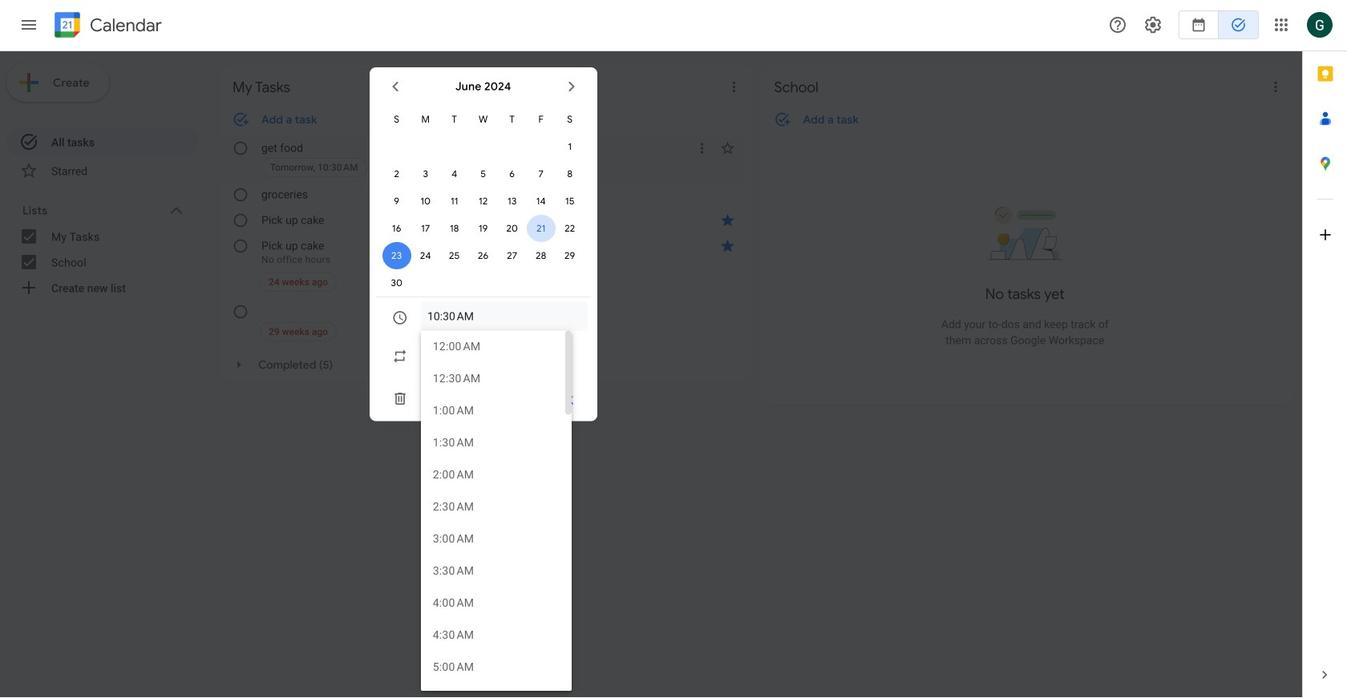 Task type: describe. For each thing, give the bounding box(es) containing it.
calendar element
[[51, 9, 162, 44]]

heading inside calendar element
[[87, 16, 162, 35]]

settings menu image
[[1144, 15, 1163, 34]]



Task type: vqa. For each thing, say whether or not it's contained in the screenshot.
11 corresponding to 11 'Element'
no



Task type: locate. For each thing, give the bounding box(es) containing it.
tab list
[[1303, 51, 1347, 653]]

heading
[[87, 16, 162, 35]]

support menu image
[[1108, 15, 1128, 34]]

tasks sidebar image
[[19, 15, 38, 34]]



